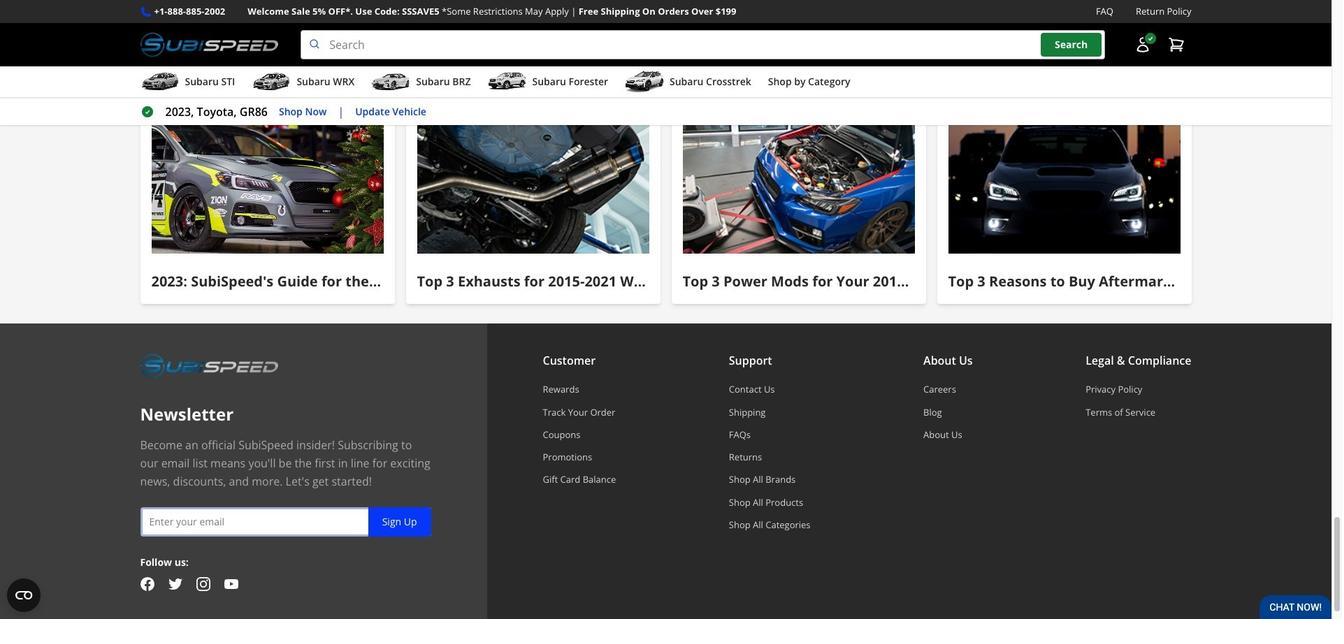 Task type: vqa. For each thing, say whether or not it's contained in the screenshot.
the top password
no



Task type: locate. For each thing, give the bounding box(es) containing it.
2 subispeed logo image from the top
[[140, 352, 279, 381]]

a subaru sti thumbnail image image
[[140, 71, 179, 92]]

youtube logo image
[[224, 578, 238, 592]]

wrx/sti interior image
[[151, 120, 384, 254]]

subispeed logo image
[[140, 30, 279, 60], [140, 352, 279, 381]]

a subaru crosstrek thumbnail image image
[[625, 71, 664, 92]]

1 subispeed logo image from the top
[[140, 30, 279, 60]]

a subaru forester thumbnail image image
[[488, 71, 527, 92]]

wrx/sti exhaust image
[[417, 120, 649, 254]]

1 vertical spatial subispeed logo image
[[140, 352, 279, 381]]

a subaru brz thumbnail image image
[[372, 71, 411, 92]]

twitter logo image
[[168, 578, 182, 592]]

open widget image
[[7, 579, 41, 613]]

0 vertical spatial subispeed logo image
[[140, 30, 279, 60]]



Task type: describe. For each thing, give the bounding box(es) containing it.
search input field
[[301, 30, 1105, 60]]

instagram logo image
[[196, 578, 210, 592]]

Enter your email text field
[[140, 508, 431, 537]]

button image
[[1135, 36, 1152, 53]]

a subaru wrx thumbnail image image
[[252, 71, 291, 92]]

facebook logo image
[[140, 578, 154, 592]]

wrx/sti engine bay image
[[683, 120, 915, 254]]

wrx/sti aftermarket light image
[[949, 120, 1181, 254]]



